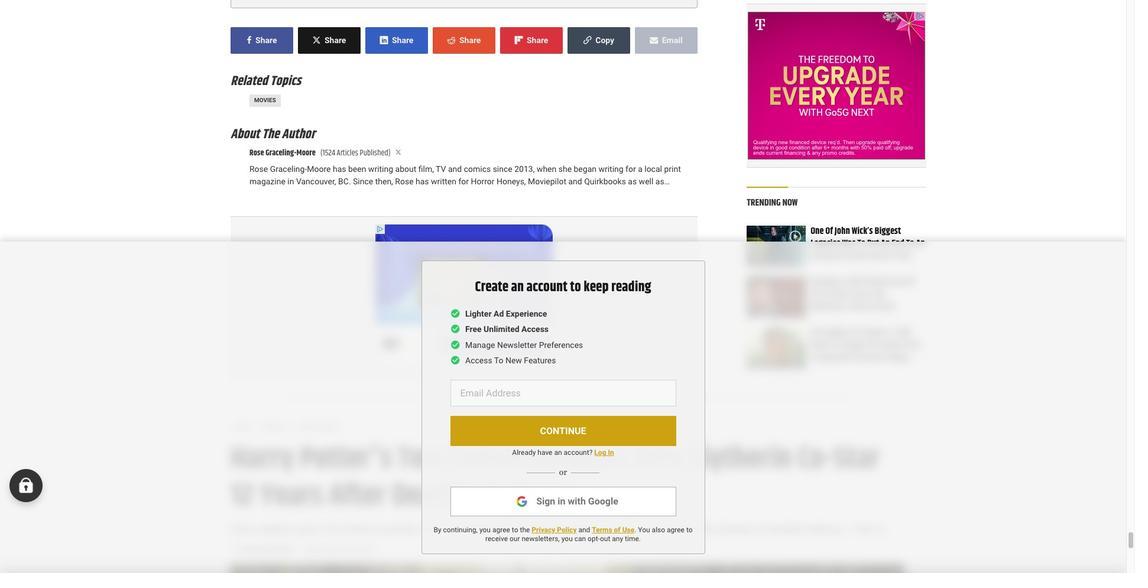 Task type: vqa. For each thing, say whether or not it's contained in the screenshot.
Harry
yes



Task type: locate. For each thing, give the bounding box(es) containing it.
time.
[[625, 535, 641, 544]]

one left of
[[811, 224, 824, 239]]

account
[[527, 277, 567, 298]]

rose graceling-moore (1524 articles published)
[[249, 147, 391, 160]]

share
[[255, 36, 277, 45], [325, 36, 346, 45], [392, 36, 414, 45], [459, 36, 481, 45], [527, 36, 548, 45]]

to left new
[[494, 356, 503, 365]]

by
[[434, 526, 441, 534], [231, 547, 239, 554]]

1 vertical spatial by
[[231, 547, 239, 554]]

1 horizontal spatial to
[[570, 277, 581, 298]]

end
[[892, 237, 904, 251]]

share link
[[231, 27, 293, 54], [298, 27, 361, 54], [365, 27, 428, 54], [433, 27, 495, 54], [500, 27, 563, 54]]

trend
[[891, 249, 911, 264]]

1 horizontal spatial tom
[[398, 436, 446, 483]]

agree right the also
[[667, 526, 685, 534]]

keep
[[821, 351, 838, 365]]

to right need
[[830, 338, 838, 353]]

access
[[521, 325, 549, 334], [465, 356, 492, 365]]

to left 'keep'
[[570, 277, 581, 298]]

of right release
[[755, 523, 765, 536]]

4 share from the left
[[459, 36, 481, 45]]

access down experience
[[521, 325, 549, 334]]

privacy
[[532, 526, 555, 534]]

agree inside .                     you also agree to receive our newsletters, you can opt-out any time.
[[667, 526, 685, 534]]

to right years
[[686, 526, 693, 534]]

office
[[886, 363, 906, 378]]

.                     you also agree to receive our newsletters, you can opt-out any time.
[[485, 526, 693, 544]]

0 vertical spatial harry
[[231, 436, 294, 483]]

movies inside related topics movies
[[254, 97, 276, 104]]

1 horizontal spatial you
[[561, 535, 573, 544]]

of
[[462, 523, 472, 536], [755, 523, 765, 536], [614, 526, 621, 534]]

one of john wick's biggest legacies was to put an end to an overused action movie trend
[[811, 224, 925, 264]]

copy link
[[568, 27, 630, 54]]

movie right worst
[[875, 300, 895, 315]]

movies down related
[[254, 97, 276, 104]]

1 horizontal spatial harry
[[491, 523, 517, 536]]

2
[[893, 326, 897, 341], [339, 547, 342, 554]]

the left "coolest"
[[811, 288, 823, 302]]

about up rose
[[231, 124, 260, 145]]

receive
[[485, 535, 508, 544]]

0 vertical spatial an
[[511, 277, 524, 298]]

1 horizontal spatial hallows
[[805, 523, 843, 536]]

0 horizontal spatial you
[[479, 526, 491, 534]]

0 horizontal spatial felton
[[347, 523, 376, 536]]

the up our
[[520, 526, 530, 534]]

costars
[[595, 523, 630, 536]]

to for policy
[[512, 526, 518, 534]]

1 horizontal spatial agree
[[667, 526, 685, 534]]

1 horizontal spatial 2
[[893, 326, 897, 341]]

best
[[868, 351, 884, 365]]

0 vertical spatial with
[[568, 496, 586, 507]]

any
[[612, 535, 623, 544]]

will
[[851, 275, 863, 290], [899, 326, 911, 341]]

1 horizontal spatial will
[[899, 326, 911, 341]]

an
[[511, 277, 524, 298], [554, 449, 562, 457]]

movie news
[[300, 423, 338, 431]]

movie
[[869, 249, 890, 264], [875, 300, 895, 315], [300, 423, 319, 431]]

1 vertical spatial movie
[[875, 300, 895, 315]]

to inside .                     you also agree to receive our newsletters, you can opt-out any time.
[[686, 526, 693, 534]]

northrup
[[259, 547, 293, 554]]

1 vertical spatial tom
[[323, 523, 344, 536]]

one inside the five nights at freddy's 2 will need to change the game story to keep one the best things about the $287m box office hit
[[839, 351, 853, 365]]

0 vertical spatial 12
[[231, 473, 254, 520]]

malfoy
[[261, 523, 293, 536]]

free unlimited access
[[465, 325, 549, 334]]

to up our
[[512, 526, 518, 534]]

1 vertical spatial about
[[811, 363, 831, 378]]

0 vertical spatial 2
[[893, 326, 897, 341]]

about
[[231, 124, 260, 145], [811, 363, 831, 378]]

1 horizontal spatial an
[[554, 449, 562, 457]]

12
[[231, 473, 254, 520], [633, 523, 645, 536]]

2 an from the left
[[916, 237, 925, 251]]

an right 'put'
[[881, 237, 890, 251]]

felton left have
[[451, 436, 522, 483]]

related
[[231, 71, 268, 92]]

tom inside harry potter's tom felton reunites with slytherin co-star 12 years after deathly hallows
[[398, 436, 446, 483]]

the right after
[[700, 523, 715, 536]]

1 vertical spatial hallows
[[805, 523, 843, 536]]

1 agree from the left
[[492, 526, 510, 534]]

1 vertical spatial 2
[[339, 547, 342, 554]]

–
[[846, 523, 853, 536]]

0 vertical spatial by
[[434, 526, 441, 534]]

1 vertical spatial movies
[[263, 423, 286, 431]]

lighter
[[465, 309, 492, 319]]

$287m
[[847, 363, 870, 378]]

actor
[[296, 523, 320, 536]]

1 vertical spatial slytherin
[[551, 523, 592, 536]]

deadpool
[[811, 275, 843, 290]]

0 horizontal spatial about
[[231, 124, 260, 145]]

of up any on the bottom
[[614, 526, 621, 534]]

0 horizontal spatial agree
[[492, 526, 510, 534]]

deathly right release
[[767, 523, 803, 536]]

1 horizontal spatial 12
[[633, 523, 645, 536]]

movie left trend in the right of the page
[[869, 249, 890, 264]]

an right have
[[554, 449, 562, 457]]

2 agree from the left
[[667, 526, 685, 534]]

of left 'his'
[[462, 523, 472, 536]]

copy
[[595, 36, 614, 45]]

1 vertical spatial felton
[[347, 523, 376, 536]]

movies link down related
[[249, 95, 281, 107]]

5 share from the left
[[527, 36, 548, 45]]

trending now
[[747, 196, 798, 210]]

agree for also
[[667, 526, 685, 534]]

felton up the ago
[[347, 523, 376, 536]]

advertisement region
[[748, 12, 925, 160], [375, 225, 553, 372]]

hallows left –
[[805, 523, 843, 536]]

0 horizontal spatial tom
[[323, 523, 344, 536]]

1 horizontal spatial an
[[916, 237, 925, 251]]

0 vertical spatial one
[[811, 224, 824, 239]]

the
[[700, 523, 715, 536], [520, 526, 530, 534]]

movie news link
[[300, 423, 338, 431]]

to right end
[[906, 237, 914, 251]]

preferences
[[539, 340, 583, 350]]

policy
[[557, 526, 577, 534]]

0 horizontal spatial an
[[881, 237, 890, 251]]

one right keep
[[839, 351, 853, 365]]

about inside the five nights at freddy's 2 will need to change the game story to keep one the best things about the $287m box office hit
[[811, 363, 831, 378]]

to left keep
[[811, 351, 819, 365]]

0 horizontal spatial hallows
[[484, 473, 574, 520]]

by left one
[[434, 526, 441, 534]]

0 vertical spatial deathly
[[392, 473, 479, 520]]

2 horizontal spatial of
[[755, 523, 765, 536]]

harry right 'his'
[[491, 523, 517, 536]]

harry potter's tom felton reunites with slytherin co-star 12 years after deathly hallows
[[231, 436, 880, 520]]

you up receive
[[479, 526, 491, 534]]

1 vertical spatial deathly
[[767, 523, 803, 536]]

things
[[886, 351, 909, 365]]

12 left the also
[[633, 523, 645, 536]]

an right end
[[916, 237, 925, 251]]

and
[[578, 526, 590, 534]]

movie left news
[[300, 423, 319, 431]]

in
[[608, 449, 614, 457]]

2 horizontal spatial to
[[686, 526, 693, 534]]

0 horizontal spatial to
[[512, 526, 518, 534]]

access down manage
[[465, 356, 492, 365]]

1 horizontal spatial felton
[[451, 436, 522, 483]]

slytherin inside harry potter's tom felton reunites with slytherin co-star 12 years after deathly hallows
[[688, 436, 792, 483]]

game
[[881, 338, 900, 353]]

12 inside harry potter's tom felton reunites with slytherin co-star 12 years after deathly hallows
[[231, 473, 254, 520]]

will right the 3
[[851, 275, 863, 290]]

ago
[[361, 547, 374, 554]]

about down need
[[811, 363, 831, 378]]

Email Address email field
[[450, 380, 676, 407]]

you down policy
[[561, 535, 573, 544]]

wick's
[[852, 224, 873, 239]]

2 left days
[[339, 547, 342, 554]]

0 horizontal spatial advertisement region
[[375, 225, 553, 372]]

from
[[868, 288, 886, 302]]

0 vertical spatial felton
[[451, 436, 522, 483]]

published)
[[360, 147, 391, 160]]

1 vertical spatial will
[[899, 326, 911, 341]]

1 vertical spatial 12
[[633, 523, 645, 536]]

0 horizontal spatial slytherin
[[551, 523, 592, 536]]

0 vertical spatial movies
[[254, 97, 276, 104]]

agree up receive
[[492, 526, 510, 534]]

movies link right the home link
[[263, 423, 286, 431]]

box
[[872, 363, 884, 378]]

0 horizontal spatial harry
[[231, 436, 294, 483]]

0 vertical spatial will
[[851, 275, 863, 290]]

1 horizontal spatial one
[[839, 351, 853, 365]]

0 vertical spatial tom
[[398, 436, 446, 483]]

an right the create
[[511, 277, 524, 298]]

harry down the home link
[[231, 436, 294, 483]]

by left ryan
[[231, 547, 239, 554]]

2 right freddy's
[[893, 326, 897, 341]]

1 horizontal spatial by
[[434, 526, 441, 534]]

one of john wick's biggest legacies was to put an end to an overused action movie trend link
[[811, 224, 925, 264]]

0 horizontal spatial deathly
[[392, 473, 479, 520]]

1 vertical spatial with
[[419, 523, 439, 536]]

3 share from the left
[[392, 36, 414, 45]]

1 an from the left
[[881, 237, 890, 251]]

0 horizontal spatial 12
[[231, 473, 254, 520]]

12 up draco
[[231, 473, 254, 520]]

0 horizontal spatial the
[[520, 526, 530, 534]]

1 vertical spatial you
[[561, 535, 573, 544]]

1 vertical spatial one
[[839, 351, 853, 365]]

0 horizontal spatial by
[[231, 547, 239, 554]]

hit
[[908, 363, 918, 378]]

0 vertical spatial access
[[521, 325, 549, 334]]

0 vertical spatial you
[[479, 526, 491, 534]]

screenrant logo image
[[752, 259, 787, 265]]

potter
[[519, 523, 548, 536]]

3
[[845, 275, 849, 290]]

home
[[231, 423, 250, 431]]

coolest
[[825, 288, 850, 302]]

years
[[647, 523, 673, 536]]

1 horizontal spatial the
[[700, 523, 715, 536]]

features
[[524, 356, 556, 365]]

with left one
[[419, 523, 439, 536]]

with right in
[[568, 496, 586, 507]]

hallows up potter
[[484, 473, 574, 520]]

1 share from the left
[[255, 36, 277, 45]]

out
[[600, 535, 610, 544]]

sign in with google button
[[450, 487, 676, 517]]

tom
[[398, 436, 446, 483], [323, 523, 344, 536]]

ad
[[494, 309, 504, 319]]

hallows
[[484, 473, 574, 520], [805, 523, 843, 536]]

share for 4th share link from the right
[[325, 36, 346, 45]]

1 horizontal spatial advertisement region
[[748, 12, 925, 160]]

1 horizontal spatial with
[[568, 496, 586, 507]]

deadpool 3 will finally pay off the coolest line from wolverine's worst movie link
[[811, 275, 915, 315]]

0 vertical spatial hallows
[[484, 473, 574, 520]]

share for second share link from right
[[459, 36, 481, 45]]

freddy's
[[861, 326, 891, 341]]

1 horizontal spatial slytherin
[[688, 436, 792, 483]]

2 share from the left
[[325, 36, 346, 45]]

story
[[902, 338, 921, 353]]

deathly up one
[[392, 473, 479, 520]]

reunites
[[379, 523, 417, 536]]

1 horizontal spatial about
[[811, 363, 831, 378]]

movies right the home link
[[263, 423, 286, 431]]

you
[[479, 526, 491, 534], [561, 535, 573, 544]]

0 horizontal spatial one
[[811, 224, 824, 239]]

graceling-
[[266, 147, 297, 160]]

one
[[442, 523, 459, 536]]

custom image of hugh jackman as wolverine looking at the deadpool 3 logo. 1 image
[[747, 277, 806, 318]]

0 vertical spatial slytherin
[[688, 436, 792, 483]]

will up things
[[899, 326, 911, 341]]

0 vertical spatial movie
[[869, 249, 890, 264]]

0 horizontal spatial will
[[851, 275, 863, 290]]

by for by ryan northrup
[[231, 547, 239, 554]]

0 horizontal spatial access
[[465, 356, 492, 365]]

deathly inside harry potter's tom felton reunites with slytherin co-star 12 years after deathly hallows
[[392, 473, 479, 520]]

manage
[[465, 340, 495, 350]]



Task type: describe. For each thing, give the bounding box(es) containing it.
or
[[559, 467, 567, 477]]

access to new features
[[465, 356, 556, 365]]

logo image
[[9, 469, 43, 503]]

with
[[633, 436, 683, 483]]

felton inside harry potter's tom felton reunites with slytherin co-star 12 years after deathly hallows
[[451, 436, 522, 483]]

3 share link from the left
[[365, 27, 428, 54]]

in
[[558, 496, 566, 507]]

privacy policy link
[[532, 526, 577, 534]]

agree for you
[[492, 526, 510, 534]]

4 share link from the left
[[433, 27, 495, 54]]

continue button
[[450, 416, 676, 446]]

2 share link from the left
[[298, 27, 361, 54]]

rose
[[249, 147, 264, 160]]

after
[[329, 473, 386, 520]]

john
[[835, 224, 850, 239]]

legacies
[[811, 237, 840, 251]]

can
[[575, 535, 586, 544]]

opt-
[[588, 535, 600, 544]]

2 inside the five nights at freddy's 2 will need to change the game story to keep one the best things about the $287m box office hit
[[893, 326, 897, 341]]

deadpool 3 will finally pay off the coolest line from wolverine's worst movie
[[811, 275, 915, 315]]

nights
[[827, 326, 849, 341]]

sign
[[536, 496, 555, 507]]

unlimited
[[484, 325, 519, 334]]

reunites
[[528, 436, 627, 483]]

co-
[[798, 436, 834, 483]]

manage newsletter preferences
[[465, 340, 583, 350]]

1 share link from the left
[[231, 27, 293, 54]]

moore
[[297, 147, 316, 160]]

five nights at freddy's 2 will need to change the game story to keep one the best things about the $287m box office hit
[[811, 326, 921, 378]]

to left 'put'
[[857, 237, 866, 251]]

newsletters,
[[522, 535, 560, 544]]

continue
[[540, 426, 586, 437]]

ryan
[[241, 547, 257, 554]]

(1524
[[320, 147, 335, 160]]

terms of use link
[[592, 526, 635, 534]]

after
[[675, 523, 698, 536]]

will inside the five nights at freddy's 2 will need to change the game story to keep one the best things about the $287m box office hit
[[899, 326, 911, 341]]

account?
[[564, 449, 593, 457]]

published 2 days ago
[[303, 547, 374, 554]]

0 horizontal spatial with
[[419, 523, 439, 536]]

you inside .                     you also agree to receive our newsletters, you can opt-out any time.
[[561, 535, 573, 544]]

5 share link from the left
[[500, 27, 563, 54]]

1 vertical spatial harry
[[491, 523, 517, 536]]

0 vertical spatial advertisement region
[[748, 12, 925, 160]]

movie inside one of john wick's biggest legacies was to put an end to an overused action movie trend
[[869, 249, 890, 264]]

email link
[[635, 27, 698, 54]]

1 vertical spatial an
[[554, 449, 562, 457]]

the left game
[[867, 338, 879, 353]]

newsletter
[[497, 340, 537, 350]]

of
[[826, 224, 833, 239]]

days
[[344, 547, 360, 554]]

0 horizontal spatial of
[[462, 523, 472, 536]]

0 horizontal spatial 2
[[339, 547, 342, 554]]

related topics movies
[[231, 71, 301, 104]]

mike schmidt looking distressed in five nights at freddys movie 1 image
[[747, 328, 806, 369]]

harry inside harry potter's tom felton reunites with slytherin co-star 12 years after deathly hallows
[[231, 436, 294, 483]]

keanu reeves holding a samurai sword in john wick 1 image
[[747, 226, 806, 268]]

home link
[[231, 423, 250, 431]]

1 horizontal spatial access
[[521, 325, 549, 334]]

off
[[905, 275, 915, 290]]

.
[[635, 526, 636, 534]]

his
[[475, 523, 488, 536]]

1 vertical spatial advertisement region
[[375, 225, 553, 372]]

share for 3rd share link from left
[[392, 36, 414, 45]]

use
[[622, 526, 635, 534]]

you
[[638, 526, 650, 534]]

keep
[[584, 277, 609, 298]]

log
[[594, 449, 606, 457]]

five
[[811, 326, 825, 341]]

published
[[303, 547, 337, 554]]

with inside button
[[568, 496, 586, 507]]

share for first share link from left
[[255, 36, 277, 45]]

the inside deadpool 3 will finally pay off the coolest line from wolverine's worst movie
[[811, 288, 823, 302]]

ryan northrup link
[[241, 547, 293, 555]]

rose graceling-moore link
[[249, 147, 316, 160]]

terms
[[592, 526, 612, 534]]

0 vertical spatial about
[[231, 124, 260, 145]]

potter's
[[300, 436, 392, 483]]

news
[[321, 423, 338, 431]]

2 vertical spatial movie
[[300, 423, 319, 431]]

part
[[855, 523, 875, 536]]

five nights at freddy's 2 will need to change the game story to keep one the best things about the $287m box office hit link
[[811, 326, 921, 378]]

the up "graceling-"
[[262, 124, 279, 145]]

create an account to keep reading
[[475, 277, 651, 298]]

1 vertical spatial access
[[465, 356, 492, 365]]

also
[[652, 526, 665, 534]]

new
[[505, 356, 522, 365]]

worst
[[853, 300, 873, 315]]

0 horizontal spatial an
[[511, 277, 524, 298]]

by for by continuing, you agree to the privacy policy and terms of use
[[434, 526, 441, 534]]

by continuing, you agree to the privacy policy and terms of use
[[434, 526, 635, 534]]

release
[[718, 523, 752, 536]]

was
[[842, 237, 856, 251]]

1 horizontal spatial of
[[614, 526, 621, 534]]

share for fifth share link from left
[[527, 36, 548, 45]]

the left the best
[[854, 351, 867, 365]]

the left $287m
[[833, 363, 846, 378]]

1 vertical spatial movies link
[[263, 423, 286, 431]]

will inside deadpool 3 will finally pay off the coolest line from wolverine's worst movie
[[851, 275, 863, 290]]

have
[[538, 449, 552, 457]]

0 vertical spatial movies link
[[249, 95, 281, 107]]

sign in with google
[[536, 496, 618, 507]]

need
[[811, 338, 828, 353]]

movie inside deadpool 3 will finally pay off the coolest line from wolverine's worst movie
[[875, 300, 895, 315]]

to for newsletters,
[[686, 526, 693, 534]]

finally
[[865, 275, 888, 290]]

change
[[840, 338, 865, 353]]

one inside one of john wick's biggest legacies was to put an end to an overused action movie trend
[[811, 224, 824, 239]]

reading
[[611, 277, 651, 298]]

email
[[662, 36, 683, 45]]

at
[[851, 326, 859, 341]]

experience
[[506, 309, 547, 319]]

1 horizontal spatial deathly
[[767, 523, 803, 536]]

hallows inside harry potter's tom felton reunites with slytherin co-star 12 years after deathly hallows
[[484, 473, 574, 520]]

put
[[867, 237, 879, 251]]



